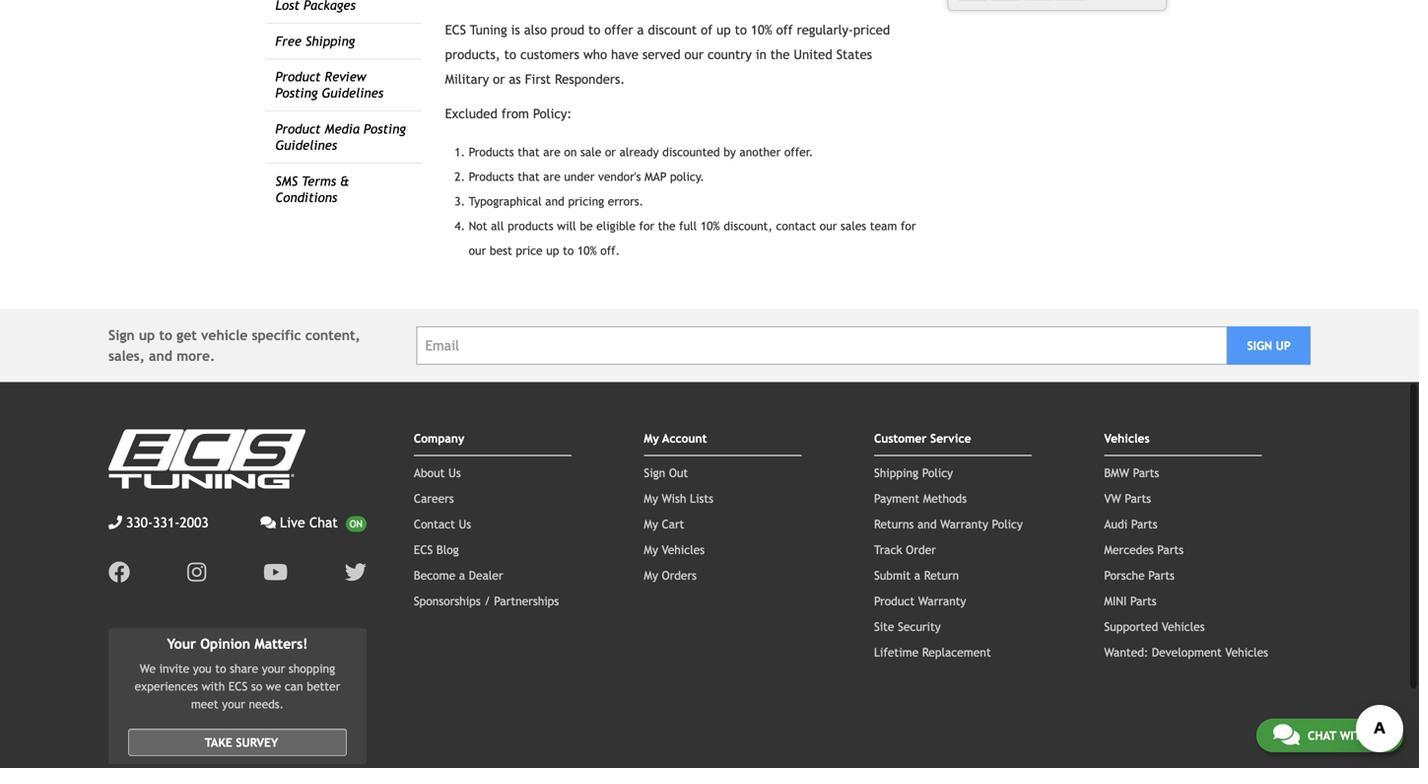 Task type: vqa. For each thing, say whether or not it's contained in the screenshot.
partnerships at the left of page
yes



Task type: locate. For each thing, give the bounding box(es) containing it.
1 horizontal spatial posting
[[364, 121, 406, 137]]

1 vertical spatial guidelines
[[275, 138, 337, 153]]

1 horizontal spatial for
[[901, 219, 917, 233]]

for right eligible
[[639, 219, 655, 233]]

parts right vw
[[1125, 491, 1152, 505]]

lifetime replacement link
[[875, 645, 992, 659]]

guidelines down review
[[322, 86, 384, 101]]

2 my from the top
[[644, 491, 659, 505]]

0 horizontal spatial posting
[[275, 86, 318, 101]]

warranty down return on the right
[[919, 594, 967, 608]]

responders.
[[555, 71, 625, 87]]

guidelines inside product review posting guidelines
[[322, 86, 384, 101]]

2 horizontal spatial ecs
[[445, 22, 466, 37]]

shipping
[[306, 33, 355, 49], [875, 466, 919, 480]]

1 products from the top
[[469, 145, 514, 159]]

2 products from the top
[[469, 169, 514, 183]]

0 vertical spatial ecs
[[445, 22, 466, 37]]

2 vertical spatial product
[[875, 594, 915, 608]]

1 vertical spatial comments image
[[1274, 723, 1300, 746]]

posting down free
[[275, 86, 318, 101]]

0 vertical spatial are
[[544, 145, 561, 159]]

1 vertical spatial us
[[459, 517, 471, 531]]

0 vertical spatial or
[[493, 71, 505, 87]]

2 vertical spatial us
[[1373, 729, 1387, 742]]

our inside ecs tuning is also proud to offer a discount of up to 10% off regularly-priced products, to customers who have served our country in the united states military or as first responders.
[[685, 47, 704, 62]]

1 vertical spatial shipping
[[875, 466, 919, 480]]

0 horizontal spatial sign
[[108, 327, 135, 343]]

1 vertical spatial product
[[275, 121, 321, 137]]

comments image inside chat with us link
[[1274, 723, 1300, 746]]

parts down mercedes parts
[[1149, 568, 1175, 582]]

2 that from the top
[[518, 169, 540, 183]]

ecs for ecs tuning is also proud to offer a discount of up to 10% off regularly-priced products, to customers who have served our country in the united states military or as first responders.
[[445, 22, 466, 37]]

0 horizontal spatial a
[[459, 568, 465, 582]]

posting inside product media posting guidelines
[[364, 121, 406, 137]]

my left account
[[644, 431, 659, 445]]

2 are from the top
[[544, 169, 561, 183]]

10% left off at the right of page
[[751, 22, 773, 37]]

0 horizontal spatial your
[[222, 697, 245, 711]]

careers link
[[414, 491, 454, 505]]

products that are on sale or already discounted by another offer.
[[469, 145, 814, 159]]

2 horizontal spatial and
[[918, 517, 937, 531]]

audi
[[1105, 517, 1128, 531]]

a
[[637, 22, 644, 37], [459, 568, 465, 582], [915, 568, 921, 582]]

conditions
[[275, 190, 337, 205]]

policy.
[[670, 169, 705, 183]]

the inside ecs tuning is also proud to offer a discount of up to 10% off regularly-priced products, to customers who have served our country in the united states military or as first responders.
[[771, 47, 790, 62]]

1 vertical spatial ecs
[[414, 543, 433, 556]]

1 horizontal spatial with
[[1341, 729, 1370, 742]]

our left best
[[469, 243, 486, 257]]

matters!
[[255, 636, 308, 652]]

parts down porsche parts
[[1131, 594, 1157, 608]]

1 vertical spatial that
[[518, 169, 540, 183]]

0 vertical spatial the
[[771, 47, 790, 62]]

my for my account
[[644, 431, 659, 445]]

my down my cart link
[[644, 543, 659, 556]]

1 horizontal spatial policy
[[992, 517, 1023, 531]]

our down the of
[[685, 47, 704, 62]]

free shipping
[[275, 33, 355, 49]]

discount,
[[724, 219, 773, 233]]

my left 'cart'
[[644, 517, 659, 531]]

a left the dealer
[[459, 568, 465, 582]]

track
[[875, 543, 903, 556]]

0 horizontal spatial with
[[202, 679, 225, 693]]

are up typographical and pricing errors.
[[544, 169, 561, 183]]

2 horizontal spatial our
[[820, 219, 838, 233]]

lists
[[690, 491, 714, 505]]

your right meet
[[222, 697, 245, 711]]

audi parts link
[[1105, 517, 1158, 531]]

supported vehicles link
[[1105, 620, 1205, 633]]

1 horizontal spatial ecs
[[414, 543, 433, 556]]

will
[[557, 219, 577, 233]]

offer
[[605, 22, 634, 37]]

0 horizontal spatial our
[[469, 243, 486, 257]]

1 that from the top
[[518, 145, 540, 159]]

we
[[266, 679, 281, 693]]

that up the typographical
[[518, 169, 540, 183]]

your up the we
[[262, 662, 285, 675]]

submit a return
[[875, 568, 960, 582]]

wanted:
[[1105, 645, 1149, 659]]

sms
[[275, 174, 298, 189]]

1 my from the top
[[644, 431, 659, 445]]

content,
[[305, 327, 361, 343]]

product warranty
[[875, 594, 967, 608]]

0 vertical spatial your
[[262, 662, 285, 675]]

we
[[140, 662, 156, 675]]

bmw parts link
[[1105, 466, 1160, 480]]

up inside not all products will be eligible for the full 10% discount, contact our sales team for our best price up to 10% off.
[[546, 243, 560, 257]]

contact us link
[[414, 517, 471, 531]]

0 vertical spatial product
[[275, 69, 321, 85]]

become a dealer link
[[414, 568, 503, 582]]

2 horizontal spatial a
[[915, 568, 921, 582]]

mercedes parts
[[1105, 543, 1184, 556]]

that
[[518, 145, 540, 159], [518, 169, 540, 183]]

products down excluded from policy:
[[469, 145, 514, 159]]

offer.
[[785, 145, 814, 159]]

for right team
[[901, 219, 917, 233]]

0 horizontal spatial the
[[658, 219, 676, 233]]

2 horizontal spatial 10%
[[751, 22, 773, 37]]

ecs inside ecs tuning is also proud to offer a discount of up to 10% off regularly-priced products, to customers who have served our country in the united states military or as first responders.
[[445, 22, 466, 37]]

2003
[[180, 515, 209, 530]]

comments image
[[261, 516, 276, 529], [1274, 723, 1300, 746]]

ecs
[[445, 22, 466, 37], [414, 543, 433, 556], [229, 679, 248, 693]]

0 vertical spatial that
[[518, 145, 540, 159]]

sign for sign out
[[644, 466, 666, 480]]

contact
[[414, 517, 455, 531]]

get
[[177, 327, 197, 343]]

by
[[724, 145, 736, 159]]

or
[[493, 71, 505, 87], [605, 145, 616, 159]]

shipping policy link
[[875, 466, 954, 480]]

0 horizontal spatial and
[[149, 348, 172, 364]]

guidelines
[[322, 86, 384, 101], [275, 138, 337, 153]]

my for my cart
[[644, 517, 659, 531]]

product
[[275, 69, 321, 85], [275, 121, 321, 137], [875, 594, 915, 608]]

order
[[906, 543, 937, 556]]

parts for bmw parts
[[1134, 466, 1160, 480]]

us for contact us
[[459, 517, 471, 531]]

ecs left so
[[229, 679, 248, 693]]

to left "get"
[[159, 327, 173, 343]]

sales
[[841, 219, 867, 233]]

products up the typographical
[[469, 169, 514, 183]]

Email email field
[[417, 326, 1228, 365]]

0 horizontal spatial policy
[[923, 466, 954, 480]]

1 horizontal spatial or
[[605, 145, 616, 159]]

parts up porsche parts link
[[1158, 543, 1184, 556]]

media
[[325, 121, 360, 137]]

ecs tuning image
[[108, 429, 306, 488]]

my left orders
[[644, 568, 659, 582]]

10% left the off.
[[578, 243, 597, 257]]

product down free
[[275, 69, 321, 85]]

1 horizontal spatial our
[[685, 47, 704, 62]]

to right 'you' on the left bottom
[[215, 662, 226, 675]]

are left on
[[544, 145, 561, 159]]

instagram logo image
[[187, 561, 206, 583]]

product down the submit
[[875, 594, 915, 608]]

0 vertical spatial policy
[[923, 466, 954, 480]]

posting inside product review posting guidelines
[[275, 86, 318, 101]]

take survey link
[[128, 729, 347, 756]]

up inside sign up to get vehicle specific content, sales, and more.
[[139, 327, 155, 343]]

sign inside button
[[1248, 339, 1273, 352]]

guidelines up terms
[[275, 138, 337, 153]]

warranty down methods
[[941, 517, 989, 531]]

cart
[[662, 517, 685, 531]]

product left media
[[275, 121, 321, 137]]

military
[[445, 71, 489, 87]]

1 horizontal spatial chat
[[1308, 729, 1337, 742]]

vehicles up wanted: development vehicles
[[1162, 620, 1205, 633]]

parts right bmw
[[1134, 466, 1160, 480]]

ecs left blog
[[414, 543, 433, 556]]

guidelines inside product media posting guidelines
[[275, 138, 337, 153]]

discount
[[648, 22, 697, 37]]

and inside sign up to get vehicle specific content, sales, and more.
[[149, 348, 172, 364]]

0 horizontal spatial 10%
[[578, 243, 597, 257]]

that down the from
[[518, 145, 540, 159]]

to up country
[[735, 22, 747, 37]]

0 vertical spatial guidelines
[[322, 86, 384, 101]]

2 vertical spatial and
[[918, 517, 937, 531]]

0 vertical spatial with
[[202, 679, 225, 693]]

product review posting guidelines link
[[275, 69, 384, 101]]

331-
[[153, 515, 180, 530]]

1 horizontal spatial sign
[[644, 466, 666, 480]]

sign out
[[644, 466, 688, 480]]

ecs blog
[[414, 543, 459, 556]]

lifetime replacement
[[875, 645, 992, 659]]

my cart link
[[644, 517, 685, 531]]

0 vertical spatial 10%
[[751, 22, 773, 37]]

in
[[756, 47, 767, 62]]

1 vertical spatial warranty
[[919, 594, 967, 608]]

and up order on the bottom
[[918, 517, 937, 531]]

comments image left live
[[261, 516, 276, 529]]

up inside sign up button
[[1277, 339, 1291, 352]]

0 vertical spatial posting
[[275, 86, 318, 101]]

1 horizontal spatial a
[[637, 22, 644, 37]]

not
[[469, 219, 488, 233]]

1 vertical spatial the
[[658, 219, 676, 233]]

parts up mercedes parts 'link'
[[1132, 517, 1158, 531]]

1 vertical spatial chat
[[1308, 729, 1337, 742]]

errors.
[[608, 194, 644, 208]]

is
[[511, 22, 520, 37]]

policy:
[[533, 106, 572, 121]]

take survey
[[205, 736, 278, 749]]

sale
[[581, 145, 602, 159]]

ecs up products,
[[445, 22, 466, 37]]

1 vertical spatial are
[[544, 169, 561, 183]]

0 vertical spatial our
[[685, 47, 704, 62]]

0 horizontal spatial chat
[[309, 515, 338, 530]]

330-331-2003 link
[[108, 512, 209, 533]]

facebook logo image
[[108, 561, 130, 583]]

2 horizontal spatial sign
[[1248, 339, 1273, 352]]

0 horizontal spatial comments image
[[261, 516, 276, 529]]

1 vertical spatial our
[[820, 219, 838, 233]]

1 horizontal spatial comments image
[[1274, 723, 1300, 746]]

2 vertical spatial ecs
[[229, 679, 248, 693]]

and right the 'sales,'
[[149, 348, 172, 364]]

from
[[502, 106, 529, 121]]

2 vertical spatial 10%
[[578, 243, 597, 257]]

0 horizontal spatial or
[[493, 71, 505, 87]]

1 vertical spatial posting
[[364, 121, 406, 137]]

and up will at top
[[546, 194, 565, 208]]

product warranty link
[[875, 594, 967, 608]]

1 horizontal spatial and
[[546, 194, 565, 208]]

invite
[[159, 662, 190, 675]]

priced
[[854, 22, 891, 37]]

4 my from the top
[[644, 543, 659, 556]]

the left full
[[658, 219, 676, 233]]

products for products that are under vendor's map policy.
[[469, 169, 514, 183]]

product for product warranty
[[875, 594, 915, 608]]

1 vertical spatial or
[[605, 145, 616, 159]]

a left return on the right
[[915, 568, 921, 582]]

0 horizontal spatial shipping
[[306, 33, 355, 49]]

1 vertical spatial and
[[149, 348, 172, 364]]

0 horizontal spatial for
[[639, 219, 655, 233]]

to down will at top
[[563, 243, 574, 257]]

1 horizontal spatial 10%
[[701, 219, 720, 233]]

parts for audi parts
[[1132, 517, 1158, 531]]

1 horizontal spatial the
[[771, 47, 790, 62]]

us inside chat with us link
[[1373, 729, 1387, 742]]

the right in
[[771, 47, 790, 62]]

product inside product review posting guidelines
[[275, 69, 321, 85]]

shipping up review
[[306, 33, 355, 49]]

vendor's
[[599, 169, 641, 183]]

products for products that are on sale or already discounted by another offer.
[[469, 145, 514, 159]]

product for product review posting guidelines
[[275, 69, 321, 85]]

dealer
[[469, 568, 503, 582]]

our left sales at the top right of page
[[820, 219, 838, 233]]

comments image inside live chat link
[[261, 516, 276, 529]]

0 vertical spatial comments image
[[261, 516, 276, 529]]

product inside product media posting guidelines
[[275, 121, 321, 137]]

track order link
[[875, 543, 937, 556]]

1 vertical spatial with
[[1341, 729, 1370, 742]]

posting right media
[[364, 121, 406, 137]]

shipping up 'payment'
[[875, 466, 919, 480]]

or left as
[[493, 71, 505, 87]]

free
[[275, 33, 302, 49]]

are
[[544, 145, 561, 159], [544, 169, 561, 183]]

a inside ecs tuning is also proud to offer a discount of up to 10% off regularly-priced products, to customers who have served our country in the united states military or as first responders.
[[637, 22, 644, 37]]

0 vertical spatial and
[[546, 194, 565, 208]]

bmw
[[1105, 466, 1130, 480]]

my wish lists link
[[644, 491, 714, 505]]

up inside ecs tuning is also proud to offer a discount of up to 10% off regularly-priced products, to customers who have served our country in the united states military or as first responders.
[[717, 22, 731, 37]]

best
[[490, 243, 512, 257]]

5 my from the top
[[644, 568, 659, 582]]

1 vertical spatial products
[[469, 169, 514, 183]]

comments image for live
[[261, 516, 276, 529]]

a right offer
[[637, 22, 644, 37]]

blog
[[437, 543, 459, 556]]

my for my orders
[[644, 568, 659, 582]]

1 are from the top
[[544, 145, 561, 159]]

the inside not all products will be eligible for the full 10% discount, contact our sales team for our best price up to 10% off.
[[658, 219, 676, 233]]

or right sale
[[605, 145, 616, 159]]

my left wish
[[644, 491, 659, 505]]

mini
[[1105, 594, 1127, 608]]

sign inside sign up to get vehicle specific content, sales, and more.
[[108, 327, 135, 343]]

sponsorships / partnerships link
[[414, 594, 559, 608]]

comments image left chat with us
[[1274, 723, 1300, 746]]

3 my from the top
[[644, 517, 659, 531]]

0 horizontal spatial ecs
[[229, 679, 248, 693]]

returns and warranty policy
[[875, 517, 1023, 531]]

0 vertical spatial products
[[469, 145, 514, 159]]

10% right full
[[701, 219, 720, 233]]

company
[[414, 431, 465, 445]]

the
[[771, 47, 790, 62], [658, 219, 676, 233]]

0 vertical spatial us
[[449, 466, 461, 480]]



Task type: describe. For each thing, give the bounding box(es) containing it.
products
[[508, 219, 554, 233]]

supported vehicles
[[1105, 620, 1205, 633]]

to inside not all products will be eligible for the full 10% discount, contact our sales team for our best price up to 10% off.
[[563, 243, 574, 257]]

customer service
[[875, 431, 972, 445]]

share
[[230, 662, 258, 675]]

can
[[285, 679, 303, 693]]

with inside chat with us link
[[1341, 729, 1370, 742]]

sign for sign up to get vehicle specific content, sales, and more.
[[108, 327, 135, 343]]

mini parts
[[1105, 594, 1157, 608]]

ecs tuning is also proud to offer a discount of up to 10% off regularly-priced products, to customers who have served our country in the united states military or as first responders.
[[445, 22, 891, 87]]

mercedes parts link
[[1105, 543, 1184, 556]]

map
[[645, 169, 667, 183]]

pricing
[[568, 194, 605, 208]]

parts for porsche parts
[[1149, 568, 1175, 582]]

or inside ecs tuning is also proud to offer a discount of up to 10% off regularly-priced products, to customers who have served our country in the united states military or as first responders.
[[493, 71, 505, 87]]

2 for from the left
[[901, 219, 917, 233]]

development
[[1153, 645, 1222, 659]]

parts for mini parts
[[1131, 594, 1157, 608]]

0 vertical spatial chat
[[309, 515, 338, 530]]

my for my wish lists
[[644, 491, 659, 505]]

out
[[669, 466, 688, 480]]

live chat
[[280, 515, 338, 530]]

excluded from policy:
[[445, 106, 572, 121]]

to up as
[[505, 47, 517, 62]]

sponsorships / partnerships
[[414, 594, 559, 608]]

vw parts link
[[1105, 491, 1152, 505]]

vw parts
[[1105, 491, 1152, 505]]

you
[[193, 662, 212, 675]]

and for typographical
[[546, 194, 565, 208]]

all
[[491, 219, 504, 233]]

off.
[[601, 243, 620, 257]]

and for returns
[[918, 517, 937, 531]]

to left offer
[[589, 22, 601, 37]]

parts for mercedes parts
[[1158, 543, 1184, 556]]

twitter logo image
[[345, 561, 367, 583]]

shopping
[[289, 662, 335, 675]]

2 vertical spatial our
[[469, 243, 486, 257]]

replacement
[[923, 645, 992, 659]]

mini parts link
[[1105, 594, 1157, 608]]

excluded
[[445, 106, 498, 121]]

my for my vehicles
[[644, 543, 659, 556]]

opinion
[[200, 636, 250, 652]]

posting for product media posting guidelines
[[364, 121, 406, 137]]

off
[[777, 22, 793, 37]]

guidelines for review
[[322, 86, 384, 101]]

1 horizontal spatial shipping
[[875, 466, 919, 480]]

chat with us
[[1308, 729, 1387, 742]]

to inside we invite you to share your shopping experiences with ecs so we can better meet your needs.
[[215, 662, 226, 675]]

country
[[708, 47, 752, 62]]

site security
[[875, 620, 941, 633]]

sign for sign up
[[1248, 339, 1273, 352]]

your opinion matters!
[[167, 636, 308, 652]]

youtube logo image
[[263, 561, 288, 583]]

my cart
[[644, 517, 685, 531]]

0 vertical spatial shipping
[[306, 33, 355, 49]]

mercedes
[[1105, 543, 1154, 556]]

discounted
[[663, 145, 720, 159]]

that for on
[[518, 145, 540, 159]]

vehicles up bmw parts link
[[1105, 431, 1150, 445]]

sponsorships
[[414, 594, 481, 608]]

better
[[307, 679, 340, 693]]

product for product media posting guidelines
[[275, 121, 321, 137]]

payment methods link
[[875, 491, 967, 505]]

price
[[516, 243, 543, 257]]

vehicles up orders
[[662, 543, 705, 556]]

submit a return link
[[875, 568, 960, 582]]

a for company
[[459, 568, 465, 582]]

survey
[[236, 736, 278, 749]]

under
[[564, 169, 595, 183]]

phone image
[[108, 516, 122, 529]]

customers
[[521, 47, 580, 62]]

on
[[564, 145, 577, 159]]

experiences
[[135, 679, 198, 693]]

1 vertical spatial 10%
[[701, 219, 720, 233]]

my vehicles link
[[644, 543, 705, 556]]

0 vertical spatial warranty
[[941, 517, 989, 531]]

are for under
[[544, 169, 561, 183]]

with inside we invite you to share your shopping experiences with ecs so we can better meet your needs.
[[202, 679, 225, 693]]

that for under
[[518, 169, 540, 183]]

supported
[[1105, 620, 1159, 633]]

10% inside ecs tuning is also proud to offer a discount of up to 10% off regularly-priced products, to customers who have served our country in the united states military or as first responders.
[[751, 22, 773, 37]]

returns and warranty policy link
[[875, 517, 1023, 531]]

330-331-2003
[[126, 515, 209, 530]]

your
[[167, 636, 196, 652]]

1 vertical spatial your
[[222, 697, 245, 711]]

become a dealer
[[414, 568, 503, 582]]

my wish lists
[[644, 491, 714, 505]]

careers
[[414, 491, 454, 505]]

are for on
[[544, 145, 561, 159]]

free shipping link
[[275, 33, 355, 49]]

sign out link
[[644, 466, 688, 480]]

specific
[[252, 327, 301, 343]]

lifetime
[[875, 645, 919, 659]]

ecs inside we invite you to share your shopping experiences with ecs so we can better meet your needs.
[[229, 679, 248, 693]]

about us link
[[414, 466, 461, 480]]

1 for from the left
[[639, 219, 655, 233]]

track order
[[875, 543, 937, 556]]

us for about us
[[449, 466, 461, 480]]

a for customer service
[[915, 568, 921, 582]]

to inside sign up to get vehicle specific content, sales, and more.
[[159, 327, 173, 343]]

so
[[251, 679, 262, 693]]

tuning
[[470, 22, 507, 37]]

guidelines for media
[[275, 138, 337, 153]]

partnerships
[[494, 594, 559, 608]]

vehicles right development
[[1226, 645, 1269, 659]]

posting for product review posting guidelines
[[275, 86, 318, 101]]

&
[[340, 174, 349, 189]]

/
[[484, 594, 491, 608]]

porsche parts
[[1105, 568, 1175, 582]]

sms terms & conditions
[[275, 174, 349, 205]]

return
[[925, 568, 960, 582]]

already
[[620, 145, 659, 159]]

vw
[[1105, 491, 1122, 505]]

parts for vw parts
[[1125, 491, 1152, 505]]

ecs for ecs blog
[[414, 543, 433, 556]]

site security link
[[875, 620, 941, 633]]

about
[[414, 466, 445, 480]]

comments image for chat
[[1274, 723, 1300, 746]]

orders
[[662, 568, 697, 582]]

more.
[[177, 348, 215, 364]]

united
[[794, 47, 833, 62]]

of
[[701, 22, 713, 37]]

1 vertical spatial policy
[[992, 517, 1023, 531]]

1 horizontal spatial your
[[262, 662, 285, 675]]

we invite you to share your shopping experiences with ecs so we can better meet your needs.
[[135, 662, 340, 711]]



